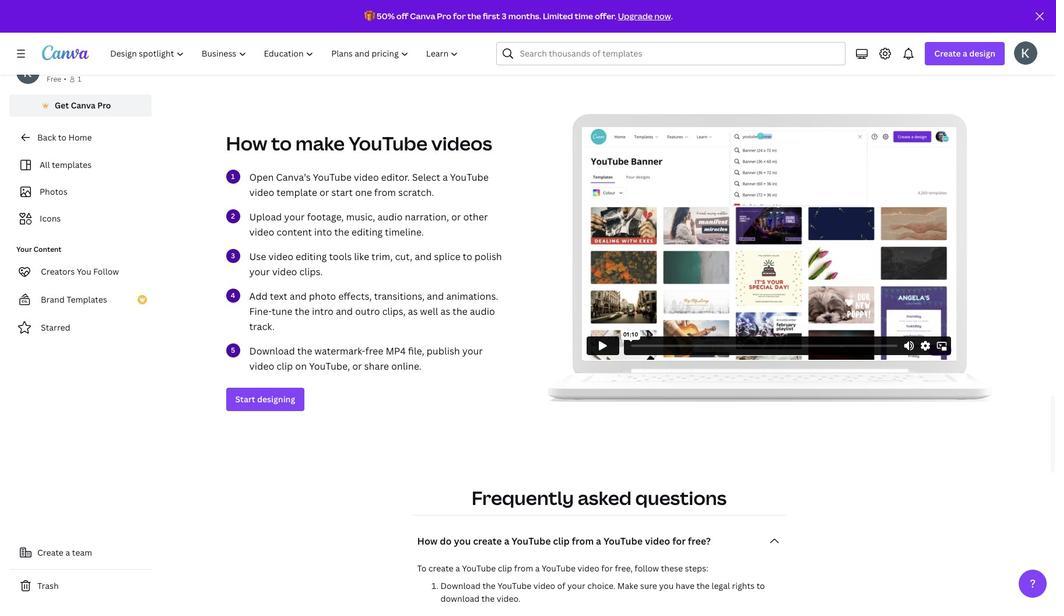 Task type: locate. For each thing, give the bounding box(es) containing it.
outro
[[355, 305, 380, 318]]

start designing
[[235, 393, 295, 405]]

1 horizontal spatial clip
[[498, 563, 512, 574]]

1 as from the left
[[408, 305, 418, 318]]

0 horizontal spatial create
[[428, 563, 453, 574]]

1 horizontal spatial from
[[514, 563, 533, 574]]

canva right off
[[410, 10, 435, 22]]

1 vertical spatial for
[[672, 535, 686, 547]]

0 horizontal spatial pro
[[97, 100, 111, 111]]

2 vertical spatial from
[[514, 563, 533, 574]]

how do you create a youtube clip from a youtube video for free? button
[[413, 529, 786, 553]]

0 vertical spatial create
[[934, 48, 961, 59]]

1 vertical spatial how
[[417, 535, 438, 547]]

get canva pro button
[[9, 94, 152, 117]]

the
[[467, 10, 481, 22], [334, 225, 349, 238], [295, 305, 310, 318], [453, 305, 468, 318], [297, 344, 312, 357], [482, 580, 496, 591], [697, 580, 710, 591], [482, 593, 495, 604]]

as left well
[[408, 305, 418, 318]]

0 vertical spatial canva
[[410, 10, 435, 22]]

open canva's youtube video editor. select a youtube video template or start one from scratch.
[[249, 171, 489, 199]]

add
[[249, 290, 268, 302]]

a down 'frequently'
[[504, 535, 509, 547]]

1 horizontal spatial create
[[934, 48, 961, 59]]

splice
[[434, 250, 460, 263]]

you right do
[[454, 535, 471, 547]]

0 vertical spatial audio
[[377, 210, 403, 223]]

template
[[277, 186, 317, 199]]

photos
[[40, 186, 67, 197]]

download inside download the watermark-free mp4 file, publish your video clip on youtube, or share online.
[[249, 344, 295, 357]]

1 horizontal spatial or
[[352, 360, 362, 372]]

video down upload
[[249, 225, 274, 238]]

publish
[[427, 344, 460, 357]]

🎁
[[365, 10, 375, 22]]

your
[[16, 244, 32, 254]]

video.
[[497, 593, 520, 604]]

how to make youtube videos
[[226, 130, 492, 156]]

1 vertical spatial from
[[572, 535, 594, 547]]

pro right off
[[437, 10, 451, 22]]

clip inside how do you create a youtube clip from a youtube video for free? dropdown button
[[553, 535, 570, 547]]

2 vertical spatial or
[[352, 360, 362, 372]]

your down the use
[[249, 265, 270, 278]]

0 vertical spatial editing
[[352, 225, 383, 238]]

animations.
[[446, 290, 498, 302]]

0 horizontal spatial canva
[[71, 100, 95, 111]]

your
[[284, 210, 305, 223], [249, 265, 270, 278], [462, 344, 483, 357], [567, 580, 585, 591]]

1 horizontal spatial you
[[659, 580, 674, 591]]

make
[[617, 580, 638, 591]]

a up download
[[455, 563, 460, 574]]

text
[[270, 290, 287, 302]]

a
[[963, 48, 967, 59], [443, 171, 448, 183], [504, 535, 509, 547], [596, 535, 601, 547], [65, 547, 70, 558], [455, 563, 460, 574], [535, 563, 540, 574]]

1 horizontal spatial how
[[417, 535, 438, 547]]

create right to
[[428, 563, 453, 574]]

0 vertical spatial create
[[473, 535, 502, 547]]

2 vertical spatial for
[[601, 563, 613, 574]]

well
[[420, 305, 438, 318]]

audio up "timeline."
[[377, 210, 403, 223]]

create right do
[[473, 535, 502, 547]]

1 vertical spatial audio
[[470, 305, 495, 318]]

0 horizontal spatial as
[[408, 305, 418, 318]]

designing
[[257, 393, 295, 405]]

polish
[[475, 250, 502, 263]]

audio down animations.
[[470, 305, 495, 318]]

your right of
[[567, 580, 585, 591]]

or left start
[[320, 186, 329, 199]]

audio inside upload your footage, music, audio narration, or other video content into the editing timeline.
[[377, 210, 403, 223]]

as right well
[[440, 305, 450, 318]]

a inside open canva's youtube video editor. select a youtube video template or start one from scratch.
[[443, 171, 448, 183]]

or inside upload your footage, music, audio narration, or other video content into the editing timeline.
[[451, 210, 461, 223]]

steps:
[[685, 563, 708, 574]]

clip inside download the watermark-free mp4 file, publish your video clip on youtube, or share online.
[[277, 360, 293, 372]]

limited
[[543, 10, 573, 22]]

other
[[463, 210, 488, 223]]

1 vertical spatial clip
[[553, 535, 570, 547]]

editing inside upload your footage, music, audio narration, or other video content into the editing timeline.
[[352, 225, 383, 238]]

video inside upload your footage, music, audio narration, or other video content into the editing timeline.
[[249, 225, 274, 238]]

personal
[[47, 61, 81, 72]]

youtube up editor. on the left top of the page
[[349, 130, 427, 156]]

clip up to create a youtube clip from a youtube video for free, follow these steps:
[[553, 535, 570, 547]]

how inside dropdown button
[[417, 535, 438, 547]]

back to home link
[[9, 126, 152, 149]]

from up video.
[[514, 563, 533, 574]]

to create a youtube clip from a youtube video for free, follow these steps:
[[417, 563, 708, 574]]

your right publish
[[462, 344, 483, 357]]

have
[[676, 580, 695, 591]]

youtube up to create a youtube clip from a youtube video for free, follow these steps:
[[512, 535, 551, 547]]

trim,
[[372, 250, 393, 263]]

0 horizontal spatial you
[[454, 535, 471, 547]]

1 vertical spatial or
[[451, 210, 461, 223]]

from down editor. on the left top of the page
[[374, 186, 396, 199]]

youtube up free,
[[604, 535, 643, 547]]

0 vertical spatial how
[[226, 130, 267, 156]]

from inside open canva's youtube video editor. select a youtube video template or start one from scratch.
[[374, 186, 396, 199]]

0 horizontal spatial editing
[[296, 250, 327, 263]]

0 horizontal spatial clip
[[277, 360, 293, 372]]

video up follow
[[645, 535, 670, 547]]

1 vertical spatial create
[[37, 547, 63, 558]]

starred
[[41, 322, 70, 333]]

footage,
[[307, 210, 344, 223]]

0 horizontal spatial for
[[453, 10, 466, 22]]

how up open
[[226, 130, 267, 156]]

tune
[[272, 305, 292, 318]]

0 vertical spatial you
[[454, 535, 471, 547]]

team
[[72, 547, 92, 558]]

photo
[[309, 290, 336, 302]]

from
[[374, 186, 396, 199], [572, 535, 594, 547], [514, 563, 533, 574]]

home
[[68, 132, 92, 143]]

a left team
[[65, 547, 70, 558]]

1 vertical spatial canva
[[71, 100, 95, 111]]

audio inside add text and photo effects, transitions, and animations. fine-tune the intro and outro clips, as well as the audio track.
[[470, 305, 495, 318]]

video left of
[[533, 580, 555, 591]]

2 vertical spatial clip
[[498, 563, 512, 574]]

clips.
[[299, 265, 323, 278]]

back to home
[[37, 132, 92, 143]]

and right cut,
[[415, 250, 432, 263]]

how left do
[[417, 535, 438, 547]]

create inside 'create a design' dropdown button
[[934, 48, 961, 59]]

create inside create a team button
[[37, 547, 63, 558]]

cut,
[[395, 250, 412, 263]]

a left the 'design'
[[963, 48, 967, 59]]

0 vertical spatial from
[[374, 186, 396, 199]]

1 vertical spatial pro
[[97, 100, 111, 111]]

get canva pro
[[55, 100, 111, 111]]

canva right get
[[71, 100, 95, 111]]

youtube up download
[[462, 563, 496, 574]]

to right "rights"
[[757, 580, 765, 591]]

or left other
[[451, 210, 461, 223]]

0 vertical spatial download
[[249, 344, 295, 357]]

a right the select
[[443, 171, 448, 183]]

editing down music,
[[352, 225, 383, 238]]

to
[[271, 130, 292, 156], [58, 132, 66, 143], [463, 250, 472, 263], [757, 580, 765, 591]]

canva inside button
[[71, 100, 95, 111]]

youtube up video.
[[498, 580, 531, 591]]

0 horizontal spatial how
[[226, 130, 267, 156]]

create
[[473, 535, 502, 547], [428, 563, 453, 574]]

your up content
[[284, 210, 305, 223]]

2 horizontal spatial from
[[572, 535, 594, 547]]

free •
[[47, 74, 66, 84]]

video inside download the youtube video of your choice. make sure you have the legal rights to download the video.
[[533, 580, 555, 591]]

0 vertical spatial clip
[[277, 360, 293, 372]]

start
[[331, 186, 353, 199]]

to right splice
[[463, 250, 472, 263]]

download
[[249, 344, 295, 357], [441, 580, 481, 591]]

audio
[[377, 210, 403, 223], [470, 305, 495, 318]]

create left the 'design'
[[934, 48, 961, 59]]

free
[[47, 74, 61, 84]]

icons
[[40, 213, 61, 224]]

canva's
[[276, 171, 311, 183]]

1 horizontal spatial editing
[[352, 225, 383, 238]]

create left team
[[37, 547, 63, 558]]

pro up back to home link
[[97, 100, 111, 111]]

for left 'free?'
[[672, 535, 686, 547]]

select
[[412, 171, 440, 183]]

1 vertical spatial editing
[[296, 250, 327, 263]]

None search field
[[497, 42, 846, 65]]

upload your footage, music, audio narration, or other video content into the editing timeline.
[[249, 210, 488, 238]]

transitions,
[[374, 290, 425, 302]]

for left first
[[453, 10, 466, 22]]

clip left on
[[277, 360, 293, 372]]

1 vertical spatial you
[[659, 580, 674, 591]]

to up canva's
[[271, 130, 292, 156]]

youtube,
[[309, 360, 350, 372]]

you
[[454, 535, 471, 547], [659, 580, 674, 591]]

start designing link
[[226, 388, 305, 411]]

or left share
[[352, 360, 362, 372]]

starred link
[[9, 316, 152, 339]]

0 horizontal spatial download
[[249, 344, 295, 357]]

for left free,
[[601, 563, 613, 574]]

1 horizontal spatial download
[[441, 580, 481, 591]]

0 horizontal spatial audio
[[377, 210, 403, 223]]

editing inside use video editing tools like trim, cut, and splice to polish your video clips.
[[296, 250, 327, 263]]

a down frequently asked questions
[[596, 535, 601, 547]]

2 horizontal spatial or
[[451, 210, 461, 223]]

create for create a team
[[37, 547, 63, 558]]

0 vertical spatial pro
[[437, 10, 451, 22]]

online.
[[391, 360, 421, 372]]

3
[[502, 10, 507, 22]]

the inside upload your footage, music, audio narration, or other video content into the editing timeline.
[[334, 225, 349, 238]]

or
[[320, 186, 329, 199], [451, 210, 461, 223], [352, 360, 362, 372]]

download down track. at the bottom of the page
[[249, 344, 295, 357]]

1 horizontal spatial as
[[440, 305, 450, 318]]

1 horizontal spatial create
[[473, 535, 502, 547]]

video inside dropdown button
[[645, 535, 670, 547]]

2 horizontal spatial clip
[[553, 535, 570, 547]]

video
[[354, 171, 379, 183], [249, 186, 274, 199], [249, 225, 274, 238], [268, 250, 293, 263], [272, 265, 297, 278], [249, 360, 274, 372], [645, 535, 670, 547], [578, 563, 599, 574], [533, 580, 555, 591]]

0 horizontal spatial or
[[320, 186, 329, 199]]

0 horizontal spatial from
[[374, 186, 396, 199]]

you right sure
[[659, 580, 674, 591]]

clip up video.
[[498, 563, 512, 574]]

download inside download the youtube video of your choice. make sure you have the legal rights to download the video.
[[441, 580, 481, 591]]

your inside download the youtube video of your choice. make sure you have the legal rights to download the video.
[[567, 580, 585, 591]]

from up to create a youtube clip from a youtube video for free, follow these steps:
[[572, 535, 594, 547]]

1 horizontal spatial audio
[[470, 305, 495, 318]]

video up one
[[354, 171, 379, 183]]

how do you create a youtube clip from a youtube video for free?
[[417, 535, 711, 547]]

video up start designing at left
[[249, 360, 274, 372]]

2 horizontal spatial for
[[672, 535, 686, 547]]

download up download
[[441, 580, 481, 591]]

editing up clips.
[[296, 250, 327, 263]]

1 vertical spatial download
[[441, 580, 481, 591]]

0 horizontal spatial create
[[37, 547, 63, 558]]

2 as from the left
[[440, 305, 450, 318]]

0 vertical spatial or
[[320, 186, 329, 199]]

you
[[77, 266, 91, 277]]

clips,
[[382, 305, 406, 318]]

tools
[[329, 250, 352, 263]]

upload
[[249, 210, 282, 223]]



Task type: describe. For each thing, give the bounding box(es) containing it.
a inside button
[[65, 547, 70, 558]]

rights
[[732, 580, 755, 591]]

follow
[[635, 563, 659, 574]]

music,
[[346, 210, 375, 223]]

all templates link
[[16, 154, 145, 176]]

the inside download the watermark-free mp4 file, publish your video clip on youtube, or share online.
[[297, 344, 312, 357]]

intro
[[312, 305, 334, 318]]

a down how do you create a youtube clip from a youtube video for free?
[[535, 563, 540, 574]]

how for how to make youtube videos
[[226, 130, 267, 156]]

content
[[277, 225, 312, 238]]

download
[[441, 593, 480, 604]]

free,
[[615, 563, 633, 574]]

choice.
[[587, 580, 615, 591]]

months.
[[508, 10, 541, 22]]

icons link
[[16, 208, 145, 230]]

to inside download the youtube video of your choice. make sure you have the legal rights to download the video.
[[757, 580, 765, 591]]

•
[[64, 74, 66, 84]]

0 vertical spatial for
[[453, 10, 466, 22]]

for inside how do you create a youtube clip from a youtube video for free? dropdown button
[[672, 535, 686, 547]]

asked
[[578, 485, 632, 510]]

brand templates
[[41, 294, 107, 305]]

1 vertical spatial create
[[428, 563, 453, 574]]

or inside download the watermark-free mp4 file, publish your video clip on youtube, or share online.
[[352, 360, 362, 372]]

video up text
[[272, 265, 297, 278]]

creators
[[41, 266, 75, 277]]

how for how do you create a youtube clip from a youtube video for free?
[[417, 535, 438, 547]]

legal
[[712, 580, 730, 591]]

narration,
[[405, 210, 449, 223]]

1
[[77, 74, 81, 84]]

1 horizontal spatial canva
[[410, 10, 435, 22]]

back
[[37, 132, 56, 143]]

like
[[354, 250, 369, 263]]

upgrade
[[618, 10, 653, 22]]

50%
[[377, 10, 395, 22]]

and inside use video editing tools like trim, cut, and splice to polish your video clips.
[[415, 250, 432, 263]]

brand
[[41, 294, 65, 305]]

on
[[295, 360, 307, 372]]

these
[[661, 563, 683, 574]]

into
[[314, 225, 332, 238]]

and right text
[[290, 290, 307, 302]]

download the watermark-free mp4 file, publish your video clip on youtube, or share online.
[[249, 344, 483, 372]]

your inside download the watermark-free mp4 file, publish your video clip on youtube, or share online.
[[462, 344, 483, 357]]

video down open
[[249, 186, 274, 199]]

track.
[[249, 320, 275, 333]]

follow
[[93, 266, 119, 277]]

kendall parks image
[[1014, 41, 1037, 65]]

make
[[296, 130, 345, 156]]

your inside use video editing tools like trim, cut, and splice to polish your video clips.
[[249, 265, 270, 278]]

youtube down videos
[[450, 171, 489, 183]]

fine-
[[249, 305, 272, 318]]

youtube up of
[[542, 563, 576, 574]]

create a team button
[[9, 541, 152, 565]]

scratch.
[[398, 186, 434, 199]]

pro inside 'get canva pro' button
[[97, 100, 111, 111]]

upgrade now button
[[618, 10, 671, 22]]

videos
[[431, 130, 492, 156]]

templates
[[67, 294, 107, 305]]

add text and photo effects, transitions, and animations. fine-tune the intro and outro clips, as well as the audio track.
[[249, 290, 498, 333]]

editor.
[[381, 171, 410, 183]]

effects,
[[338, 290, 372, 302]]

you inside how do you create a youtube clip from a youtube video for free? dropdown button
[[454, 535, 471, 547]]

templates
[[52, 159, 92, 170]]

time
[[575, 10, 593, 22]]

off
[[396, 10, 408, 22]]

free?
[[688, 535, 711, 547]]

Search search field
[[520, 43, 838, 65]]

from inside how do you create a youtube clip from a youtube video for free? dropdown button
[[572, 535, 594, 547]]

file,
[[408, 344, 424, 357]]

photos link
[[16, 181, 145, 203]]

youtube inside download the youtube video of your choice. make sure you have the legal rights to download the video.
[[498, 580, 531, 591]]

do
[[440, 535, 452, 547]]

one
[[355, 186, 372, 199]]

1 horizontal spatial pro
[[437, 10, 451, 22]]

offer.
[[595, 10, 616, 22]]

video inside download the watermark-free mp4 file, publish your video clip on youtube, or share online.
[[249, 360, 274, 372]]

and up well
[[427, 290, 444, 302]]

timeline.
[[385, 225, 424, 238]]

your inside upload your footage, music, audio narration, or other video content into the editing timeline.
[[284, 210, 305, 223]]

to right back
[[58, 132, 66, 143]]

all
[[40, 159, 50, 170]]

or inside open canva's youtube video editor. select a youtube video template or start one from scratch.
[[320, 186, 329, 199]]

download for download the youtube video of your choice. make sure you have the legal rights to download the video.
[[441, 580, 481, 591]]

of
[[557, 580, 565, 591]]

you inside download the youtube video of your choice. make sure you have the legal rights to download the video.
[[659, 580, 674, 591]]

to inside use video editing tools like trim, cut, and splice to polish your video clips.
[[463, 250, 472, 263]]

youtube up start
[[313, 171, 352, 183]]

sure
[[640, 580, 657, 591]]

get
[[55, 100, 69, 111]]

create inside dropdown button
[[473, 535, 502, 547]]

mp4
[[386, 344, 406, 357]]

top level navigation element
[[103, 42, 469, 65]]

open
[[249, 171, 274, 183]]

1 horizontal spatial for
[[601, 563, 613, 574]]

use
[[249, 250, 266, 263]]

download for download the watermark-free mp4 file, publish your video clip on youtube, or share online.
[[249, 344, 295, 357]]

design
[[969, 48, 995, 59]]

now
[[654, 10, 671, 22]]

create for create a design
[[934, 48, 961, 59]]

and down effects,
[[336, 305, 353, 318]]

video right the use
[[268, 250, 293, 263]]

video up choice.
[[578, 563, 599, 574]]

create a design button
[[925, 42, 1005, 65]]

trash link
[[9, 574, 152, 598]]

create a team
[[37, 547, 92, 558]]

creators you follow
[[41, 266, 119, 277]]

questions
[[635, 485, 727, 510]]

trash
[[37, 580, 59, 591]]

download the youtube video of your choice. make sure you have the legal rights to download the video.
[[441, 580, 765, 604]]

create a design
[[934, 48, 995, 59]]

a inside dropdown button
[[963, 48, 967, 59]]

frequently asked questions
[[472, 485, 727, 510]]



Task type: vqa. For each thing, say whether or not it's contained in the screenshot.
.
yes



